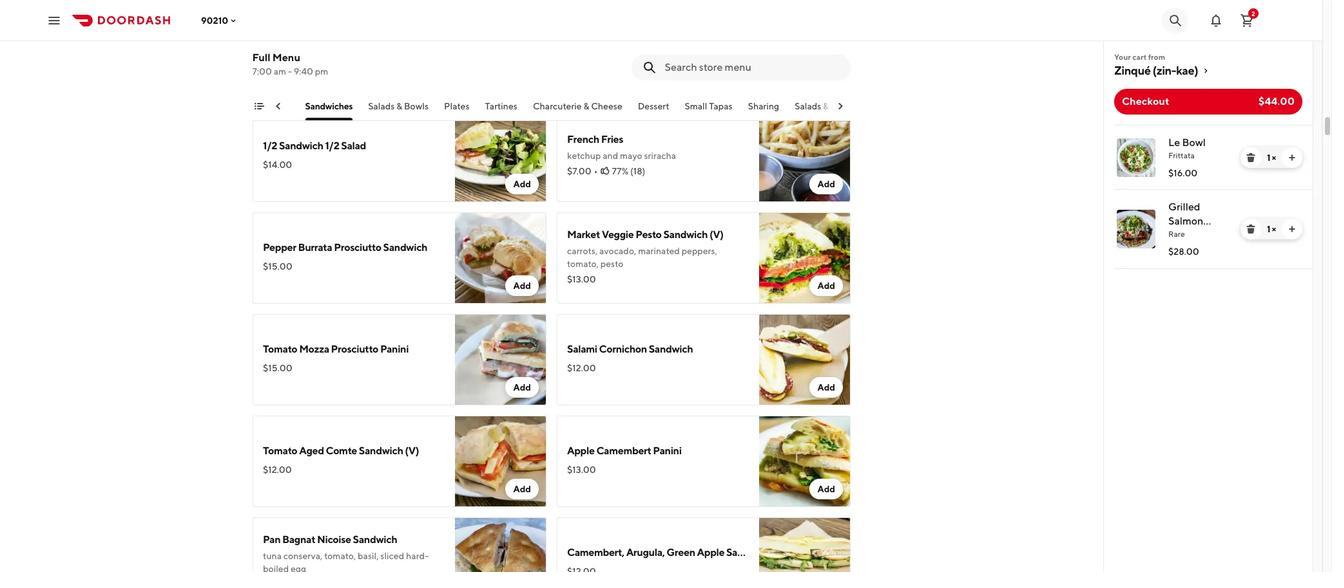 Task type: locate. For each thing, give the bounding box(es) containing it.
$15.00 for tomato mozza prosciutto panini
[[263, 363, 292, 374]]

salads left scroll menu navigation right icon
[[795, 101, 822, 111]]

0 horizontal spatial cheese
[[591, 101, 623, 111]]

tuna
[[263, 552, 282, 562]]

am
[[274, 66, 287, 77]]

list
[[1104, 125, 1313, 269]]

1/2 up '$14.00'
[[263, 140, 277, 152]]

1 ×
[[1267, 153, 1276, 163], [1267, 224, 1276, 235]]

french left ham,
[[567, 49, 596, 59]]

1 vertical spatial $13.00
[[567, 465, 596, 476]]

$16.00
[[1168, 168, 1198, 179]]

ketchup
[[567, 151, 601, 161]]

0 vertical spatial ×
[[1272, 153, 1276, 163]]

$7.00 •
[[567, 166, 598, 177]]

marinated
[[638, 246, 680, 256]]

1 horizontal spatial 1/2
[[325, 140, 339, 152]]

2 × from the top
[[1272, 224, 1276, 235]]

tomato, inside pan bagnat nicoise sandwich tuna conserva, tomato, basil, sliced hard- boiled egg
[[324, 552, 356, 562]]

full menu 7:00 am - 9:40 pm
[[253, 52, 329, 77]]

(zin-
[[1153, 64, 1176, 77]]

add button for salami cornichon sandwich
[[810, 378, 843, 398]]

panini
[[669, 32, 698, 44], [350, 38, 379, 50], [380, 344, 409, 356], [653, 445, 682, 458]]

salami cornichon sandwich image
[[759, 315, 851, 406]]

$12.00 for tomato mozzarella panini (v)
[[263, 58, 292, 68]]

×
[[1272, 153, 1276, 163], [1272, 224, 1276, 235]]

2 tomato from the top
[[263, 344, 297, 356]]

cheese up cheese
[[633, 32, 667, 44]]

0 horizontal spatial bowls
[[404, 101, 429, 111]]

sharing
[[748, 101, 780, 111]]

add for salami cornichon sandwich
[[817, 383, 835, 393]]

2 $15.00 from the top
[[263, 363, 292, 374]]

1/2 left "salad"
[[325, 140, 339, 152]]

$44.00
[[1259, 95, 1295, 108]]

french for french ham & cheese panini
[[567, 32, 599, 44]]

fries
[[601, 133, 623, 146]]

tomato, down nicoise
[[324, 552, 356, 562]]

1 for le bowl
[[1267, 153, 1270, 163]]

breakfast
[[213, 101, 253, 111]]

2 vertical spatial tomato
[[263, 445, 297, 458]]

0 vertical spatial apple
[[567, 445, 595, 458]]

prosciutto
[[334, 242, 381, 254], [331, 344, 378, 356]]

1 horizontal spatial salads & bowls
[[795, 101, 856, 111]]

salads
[[368, 101, 395, 111], [795, 101, 822, 111]]

1 salads from the left
[[368, 101, 395, 111]]

pepper burrata prosciutto sandwich image
[[455, 213, 547, 304]]

cheese
[[633, 32, 667, 44], [591, 101, 623, 111]]

apple left camembert
[[567, 445, 595, 458]]

sandwich
[[279, 140, 323, 152], [663, 229, 708, 241], [383, 242, 427, 254], [649, 344, 693, 356], [359, 445, 403, 458], [353, 534, 397, 547], [726, 547, 771, 559]]

0 horizontal spatial 1/2
[[263, 140, 277, 152]]

tomato mozza prosciutto panini image
[[455, 315, 547, 406]]

9:40
[[294, 66, 314, 77]]

1 $15.00 from the top
[[263, 262, 292, 272]]

charcuterie & cheese
[[533, 101, 623, 111]]

0 vertical spatial 1 ×
[[1267, 153, 1276, 163]]

0 vertical spatial $15.00
[[263, 262, 292, 272]]

$13.00 down 'carrots,'
[[567, 275, 596, 285]]

from
[[1148, 52, 1165, 62]]

2 salads & bowls from the left
[[795, 101, 856, 111]]

0 horizontal spatial salads & bowls button
[[368, 100, 429, 121]]

1 vertical spatial $15.00
[[263, 363, 292, 374]]

0 vertical spatial tomato,
[[567, 259, 599, 269]]

salads & bowls left the plates
[[368, 101, 429, 111]]

× for grilled salmon plate (gf)
[[1272, 224, 1276, 235]]

& left the plates
[[397, 101, 403, 111]]

tomato left the "aged"
[[263, 445, 297, 458]]

show menu categories image
[[254, 101, 264, 111]]

0 horizontal spatial tomato,
[[324, 552, 356, 562]]

add button for pepper burrata prosciutto sandwich
[[506, 276, 539, 296]]

0 vertical spatial prosciutto
[[334, 242, 381, 254]]

2 salads from the left
[[795, 101, 822, 111]]

(gf)
[[1195, 229, 1217, 242]]

× for le bowl
[[1272, 153, 1276, 163]]

tomato mozza prosciutto panini
[[263, 344, 409, 356]]

pan bagnat nicoise sandwich image
[[455, 518, 547, 573]]

sandwich inside market veggie pesto sandwich (v) carrots, avocado, marinated peppers, tomato, pesto $13.00
[[663, 229, 708, 241]]

bagnat
[[282, 534, 315, 547]]

0 vertical spatial $13.00
[[567, 275, 596, 285]]

remove item from cart image
[[1246, 224, 1256, 235]]

1 horizontal spatial bowls
[[831, 101, 856, 111]]

& right charcuterie
[[584, 101, 590, 111]]

1 right remove item from cart image
[[1267, 153, 1270, 163]]

add for apple camembert panini
[[817, 485, 835, 495]]

1 vertical spatial 1 ×
[[1267, 224, 1276, 235]]

kae)
[[1176, 64, 1198, 77]]

0 vertical spatial 1
[[1267, 153, 1270, 163]]

$12.00
[[263, 58, 292, 68], [567, 363, 596, 374], [263, 465, 292, 476]]

tomato up menu
[[263, 38, 297, 50]]

-
[[288, 66, 292, 77]]

1 horizontal spatial salads
[[795, 101, 822, 111]]

1 vertical spatial prosciutto
[[331, 344, 378, 356]]

1 × right remove item from cart icon
[[1267, 224, 1276, 235]]

cornichon
[[599, 344, 647, 356]]

tomato, down 'carrots,'
[[567, 259, 599, 269]]

1 vertical spatial tomato
[[263, 344, 297, 356]]

french up ketchup
[[567, 133, 599, 146]]

1 bowls from the left
[[404, 101, 429, 111]]

1 horizontal spatial cheese
[[633, 32, 667, 44]]

ham
[[601, 32, 623, 44]]

2 salads & bowls button from the left
[[795, 100, 856, 121]]

$13.00
[[567, 275, 596, 285], [567, 465, 596, 476]]

1 1 from the top
[[1267, 153, 1270, 163]]

× left add one to cart icon
[[1272, 224, 1276, 235]]

grilled salmon plate (gf)
[[1168, 201, 1217, 242]]

0 horizontal spatial salads
[[368, 101, 395, 111]]

1 horizontal spatial tomato,
[[567, 259, 599, 269]]

cheese inside charcuterie & cheese button
[[591, 101, 623, 111]]

1/2
[[263, 140, 277, 152], [325, 140, 339, 152]]

prosciutto right burrata
[[334, 242, 381, 254]]

tomato for tomato aged comte sandwich (v)
[[263, 445, 297, 458]]

× left add one to cart image
[[1272, 153, 1276, 163]]

tomato aged comte sandwich (v) image
[[455, 416, 547, 508]]

1 tomato from the top
[[263, 38, 297, 50]]

1 × right remove item from cart image
[[1267, 153, 1276, 163]]

tomato left mozza
[[263, 344, 297, 356]]

2 vertical spatial french
[[567, 133, 599, 146]]

tartines button
[[485, 100, 518, 121]]

carrots,
[[567, 246, 598, 256]]

notification bell image
[[1208, 13, 1224, 28]]

breakfast / brunch button
[[213, 100, 290, 121]]

1 french from the top
[[567, 32, 599, 44]]

1 vertical spatial cheese
[[591, 101, 623, 111]]

1 vertical spatial $12.00
[[567, 363, 596, 374]]

french left ham
[[567, 32, 599, 44]]

0 vertical spatial $12.00
[[263, 58, 292, 68]]

brunch
[[260, 101, 290, 111]]

charcuterie & cheese button
[[533, 100, 623, 121]]

1 × for grilled salmon plate (gf)
[[1267, 224, 1276, 235]]

sandwich inside pan bagnat nicoise sandwich tuna conserva, tomato, basil, sliced hard- boiled egg
[[353, 534, 397, 547]]

scroll menu navigation left image
[[273, 101, 284, 111]]

& inside button
[[584, 101, 590, 111]]

2 vertical spatial $12.00
[[263, 465, 292, 476]]

0 horizontal spatial salads & bowls
[[368, 101, 429, 111]]

cheese
[[644, 49, 673, 59]]

3 tomato from the top
[[263, 445, 297, 458]]

apple right 'green'
[[697, 547, 724, 559]]

camembert, arugula, green apple sandwich (v)
[[567, 547, 786, 559]]

$14.00
[[263, 160, 292, 170]]

1 × from the top
[[1272, 153, 1276, 163]]

bowls for first salads & bowls button from left
[[404, 101, 429, 111]]

salads right sandwiches
[[368, 101, 395, 111]]

french fries image
[[759, 111, 851, 202]]

2 button
[[1234, 7, 1260, 33]]

7:00
[[253, 66, 272, 77]]

& right ham
[[625, 32, 631, 44]]

1 vertical spatial apple
[[697, 547, 724, 559]]

salad
[[341, 140, 366, 152]]

1 salads & bowls from the left
[[368, 101, 429, 111]]

0 vertical spatial french
[[567, 32, 599, 44]]

1 right remove item from cart icon
[[1267, 224, 1270, 235]]

0 horizontal spatial apple
[[567, 445, 595, 458]]

2 1 × from the top
[[1267, 224, 1276, 235]]

1 horizontal spatial salads & bowls button
[[795, 100, 856, 121]]

comte
[[326, 445, 357, 458]]

2 $13.00 from the top
[[567, 465, 596, 476]]

tomato,
[[567, 259, 599, 269], [324, 552, 356, 562]]

arugula,
[[626, 547, 665, 559]]

1 vertical spatial ×
[[1272, 224, 1276, 235]]

french inside french fries ketchup and mayo sriracha
[[567, 133, 599, 146]]

1 $13.00 from the top
[[567, 275, 596, 285]]

plates button
[[444, 100, 470, 121]]

cheese up fries
[[591, 101, 623, 111]]

1 1/2 from the left
[[263, 140, 277, 152]]

$15.00 for pepper burrata prosciutto sandwich
[[263, 262, 292, 272]]

plate
[[1168, 229, 1193, 242]]

$13.00 down apple camembert panini
[[567, 465, 596, 476]]

remove item from cart image
[[1246, 153, 1256, 163]]

salmon
[[1168, 215, 1203, 227]]

(18)
[[630, 166, 645, 177]]

zinqué
[[1114, 64, 1151, 77]]

$13.00 inside market veggie pesto sandwich (v) carrots, avocado, marinated peppers, tomato, pesto $13.00
[[567, 275, 596, 285]]

apple
[[567, 445, 595, 458], [697, 547, 724, 559]]

3 french from the top
[[567, 133, 599, 146]]

1 1 × from the top
[[1267, 153, 1276, 163]]

$15.00
[[263, 262, 292, 272], [263, 363, 292, 374]]

salads & bowls button right sharing button at right
[[795, 100, 856, 121]]

1 vertical spatial 1
[[1267, 224, 1270, 235]]

bowls down french ham & cheese panini image
[[831, 101, 856, 111]]

90210 button
[[201, 15, 239, 25]]

0 vertical spatial tomato
[[263, 38, 297, 50]]

salads & bowls down french ham & cheese panini image
[[795, 101, 856, 111]]

add button
[[810, 72, 843, 93], [506, 174, 539, 195], [810, 174, 843, 195], [506, 276, 539, 296], [810, 276, 843, 296], [506, 378, 539, 398], [810, 378, 843, 398], [506, 479, 539, 500], [810, 479, 843, 500]]

2 1 from the top
[[1267, 224, 1270, 235]]

salami cornichon sandwich
[[567, 344, 693, 356]]

list containing le bowl
[[1104, 125, 1313, 269]]

1 horizontal spatial apple
[[697, 547, 724, 559]]

tomato, inside market veggie pesto sandwich (v) carrots, avocado, marinated peppers, tomato, pesto $13.00
[[567, 259, 599, 269]]

$15.00 down pepper on the left
[[263, 262, 292, 272]]

dessert
[[638, 101, 670, 111]]

prosciutto for burrata
[[334, 242, 381, 254]]

1 vertical spatial tomato,
[[324, 552, 356, 562]]

bowls left the plates
[[404, 101, 429, 111]]

1 vertical spatial french
[[567, 49, 596, 59]]

mozzarella
[[299, 38, 349, 50]]

salads & bowls
[[368, 101, 429, 111], [795, 101, 856, 111]]

0 vertical spatial cheese
[[633, 32, 667, 44]]

salads & bowls button left plates button
[[368, 100, 429, 121]]

$15.00 down tomato mozza prosciutto panini
[[263, 363, 292, 374]]

prosciutto right mozza
[[331, 344, 378, 356]]

dessert button
[[638, 100, 670, 121]]

2 bowls from the left
[[831, 101, 856, 111]]

peppers,
[[682, 246, 717, 256]]

2
[[1252, 9, 1255, 17]]



Task type: vqa. For each thing, say whether or not it's contained in the screenshot.


Task type: describe. For each thing, give the bounding box(es) containing it.
nicoise
[[317, 534, 351, 547]]

zinqué (zin-kae) link
[[1114, 63, 1302, 79]]

small tapas button
[[685, 100, 733, 121]]

1 × for le bowl
[[1267, 153, 1276, 163]]

avocado,
[[599, 246, 636, 256]]

(v) inside market veggie pesto sandwich (v) carrots, avocado, marinated peppers, tomato, pesto $13.00
[[709, 229, 724, 241]]

tartines
[[485, 101, 518, 111]]

basil,
[[358, 552, 379, 562]]

bowl
[[1182, 137, 1206, 149]]

your
[[1114, 52, 1131, 62]]

boiled
[[263, 565, 289, 573]]

green
[[667, 547, 695, 559]]

le bowl image
[[1117, 139, 1156, 177]]

le
[[1168, 137, 1180, 149]]

zinqué (zin-kae)
[[1114, 64, 1198, 77]]

full
[[253, 52, 271, 64]]

salami
[[567, 344, 597, 356]]

77%
[[612, 166, 629, 177]]

plates
[[444, 101, 470, 111]]

pesto
[[601, 259, 623, 269]]

menu
[[273, 52, 301, 64]]

$12.00 for tomato aged comte sandwich (v)
[[263, 465, 292, 476]]

tomato for tomato mozza prosciutto panini
[[263, 344, 297, 356]]

egg
[[291, 565, 306, 573]]

sriracha
[[644, 151, 676, 161]]

apple camembert panini image
[[759, 416, 851, 508]]

frittata
[[1168, 151, 1195, 160]]

cart
[[1132, 52, 1147, 62]]

pan bagnat nicoise sandwich tuna conserva, tomato, basil, sliced hard- boiled egg
[[263, 534, 429, 573]]

add for 1/2 sandwich 1/2 salad
[[513, 179, 531, 189]]

& left scroll menu navigation right icon
[[823, 101, 829, 111]]

2 items, open order cart image
[[1239, 13, 1255, 28]]

tomato mozzarella panini (v)
[[263, 38, 395, 50]]

add one to cart image
[[1287, 224, 1297, 235]]

pan
[[263, 534, 281, 547]]

grilled
[[1168, 201, 1200, 213]]

•
[[594, 166, 598, 177]]

add button for 1/2 sandwich 1/2 salad
[[506, 174, 539, 195]]

le bowl frittata
[[1168, 137, 1206, 160]]

french for french fries
[[567, 133, 599, 146]]

charcuterie
[[533, 101, 582, 111]]

add button for tomato mozza prosciutto panini
[[506, 378, 539, 398]]

1 salads & bowls button from the left
[[368, 100, 429, 121]]

french fries ketchup and mayo sriracha
[[567, 133, 676, 161]]

scroll menu navigation right image
[[835, 101, 846, 111]]

sandwiches
[[306, 101, 353, 111]]

small tapas
[[685, 101, 733, 111]]

apple camembert panini
[[567, 445, 682, 458]]

pepper burrata prosciutto sandwich
[[263, 242, 427, 254]]

add button for tomato aged comte sandwich (v)
[[506, 479, 539, 500]]

add for tomato mozza prosciutto panini
[[513, 383, 531, 393]]

french ham & cheese panini french ham, swiss cheese
[[567, 32, 698, 59]]

1 for grilled salmon plate (gf)
[[1267, 224, 1270, 235]]

checkout
[[1122, 95, 1169, 108]]

open menu image
[[46, 13, 62, 28]]

burrata
[[298, 242, 332, 254]]

2 1/2 from the left
[[325, 140, 339, 152]]

2 french from the top
[[567, 49, 596, 59]]

conserva,
[[283, 552, 322, 562]]

sharing button
[[748, 100, 780, 121]]

add for tomato aged comte sandwich (v)
[[513, 485, 531, 495]]

pm
[[315, 66, 329, 77]]

swiss
[[620, 49, 642, 59]]

/
[[254, 101, 258, 111]]

tomato mozzarella panini (v) image
[[455, 9, 547, 101]]

mayo
[[620, 151, 642, 161]]

market veggie pesto sandwich (v) image
[[759, 213, 851, 304]]

prosciutto for mozza
[[331, 344, 378, 356]]

camembert,
[[567, 547, 624, 559]]

hard-
[[406, 552, 429, 562]]

pesto
[[636, 229, 662, 241]]

ham,
[[598, 49, 618, 59]]

market veggie pesto sandwich (v) carrots, avocado, marinated peppers, tomato, pesto $13.00
[[567, 229, 724, 285]]

tomato aged comte sandwich (v)
[[263, 445, 419, 458]]

tomato for tomato mozzarella panini (v)
[[263, 38, 297, 50]]

cheese inside french ham & cheese panini french ham, swiss cheese
[[633, 32, 667, 44]]

1/2 sandwich 1/2 salad image
[[455, 111, 547, 202]]

camembert, arugula, green apple sandwich (v) image
[[759, 518, 851, 573]]

& inside french ham & cheese panini french ham, swiss cheese
[[625, 32, 631, 44]]

add one to cart image
[[1287, 153, 1297, 163]]

market
[[567, 229, 600, 241]]

pepper
[[263, 242, 296, 254]]

small
[[685, 101, 708, 111]]

grilled salmon plate (gf) image
[[1117, 210, 1156, 249]]

panini inside french ham & cheese panini french ham, swiss cheese
[[669, 32, 698, 44]]

Item Search search field
[[665, 61, 840, 75]]

$7.00
[[567, 166, 591, 177]]

french ham & cheese panini image
[[759, 9, 851, 101]]

add for pepper burrata prosciutto sandwich
[[513, 281, 531, 291]]

add button for apple camembert panini
[[810, 479, 843, 500]]

77% (18)
[[612, 166, 645, 177]]

your cart from
[[1114, 52, 1165, 62]]

90210
[[201, 15, 228, 25]]

breakfast / brunch
[[213, 101, 290, 111]]

bowls for 2nd salads & bowls button
[[831, 101, 856, 111]]

veggie
[[602, 229, 634, 241]]

rare
[[1168, 229, 1185, 239]]

camembert
[[596, 445, 651, 458]]

$12.00 for salami cornichon sandwich
[[567, 363, 596, 374]]

sliced
[[380, 552, 404, 562]]



